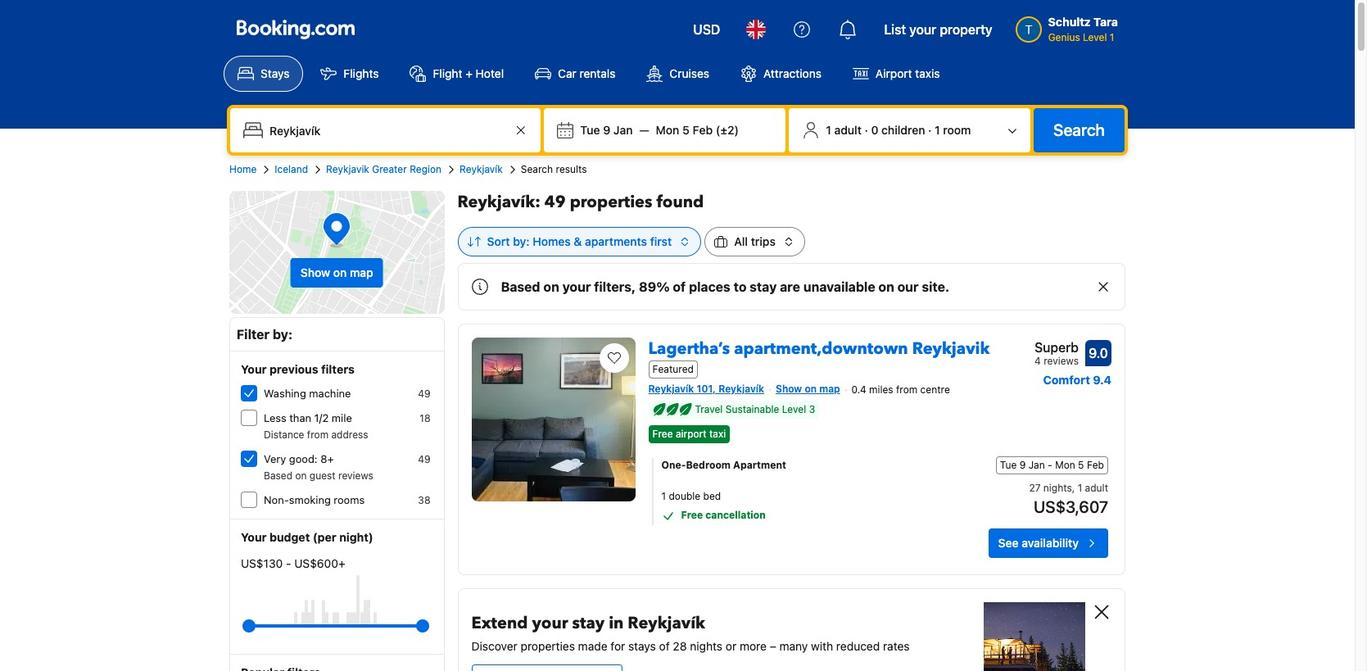 Task type: describe. For each thing, give the bounding box(es) containing it.
lagertha's apartment,downtown reykjavik image
[[472, 338, 635, 501]]

18
[[420, 412, 431, 424]]

or
[[726, 640, 737, 653]]

reykjavík:
[[458, 191, 541, 213]]

budget
[[270, 530, 310, 544]]

show on map inside button
[[301, 265, 373, 279]]

mon for —
[[656, 123, 680, 137]]

1 left room
[[935, 123, 940, 137]]

0.4 miles from centre
[[852, 384, 950, 396]]

reykjavik inside lagertha's apartment,downtown reykjavik featured
[[913, 338, 990, 360]]

attractions link
[[727, 56, 836, 92]]

based for based on guest reviews
[[264, 470, 293, 482]]

89%
[[639, 279, 670, 294]]

show on map button
[[291, 258, 383, 288]]

taxi
[[710, 428, 726, 440]]

&
[[574, 234, 582, 248]]

9 for tue 9 jan — mon 5 feb (±2)
[[603, 123, 611, 137]]

search results
[[521, 163, 587, 175]]

home
[[229, 163, 257, 175]]

49 for very good: 8+
[[418, 453, 431, 465]]

all
[[734, 234, 748, 248]]

property
[[940, 22, 993, 37]]

smoking
[[289, 493, 331, 506]]

one-bedroom apartment
[[662, 459, 787, 472]]

flights link
[[307, 56, 393, 92]]

reykjavík up the sustainable at the right of the page
[[719, 383, 764, 395]]

apartment
[[733, 459, 787, 472]]

9.4
[[1093, 373, 1112, 387]]

0.4
[[852, 384, 867, 396]]

comfort 9.4
[[1044, 373, 1112, 387]]

centre
[[921, 384, 950, 396]]

washing
[[264, 387, 306, 400]]

of inside extend your stay in reykjavík discover properties made for stays of 28 nights or more – many with reduced rates
[[659, 640, 670, 653]]

search results updated. reykjavík: 49 properties found. applied filters: washing machine, very good: 8+, entire homes & apartments. element
[[458, 191, 1126, 214]]

by: for filter
[[273, 327, 293, 342]]

filter by:
[[237, 327, 293, 342]]

taxis
[[916, 66, 940, 80]]

stay inside extend your stay in reykjavík discover properties made for stays of 28 nights or more – many with reduced rates
[[572, 612, 605, 635]]

very
[[264, 452, 286, 465]]

than
[[289, 411, 311, 424]]

non-smoking rooms
[[264, 493, 365, 506]]

1 left 0
[[826, 123, 832, 137]]

availability
[[1022, 536, 1079, 550]]

booking.com image
[[237, 20, 355, 39]]

see
[[999, 536, 1019, 550]]

reduced
[[837, 640, 880, 653]]

your for property
[[910, 22, 937, 37]]

1 vertical spatial from
[[307, 429, 329, 441]]

extend your stay in reykjavík discover properties made for stays of 28 nights or more – many with reduced rates
[[472, 612, 910, 653]]

(per
[[313, 530, 337, 544]]

map inside button
[[350, 265, 373, 279]]

1 horizontal spatial show
[[776, 383, 802, 395]]

flight + hotel link
[[396, 56, 518, 92]]

cancellation
[[706, 509, 766, 522]]

adult inside dropdown button
[[835, 123, 862, 137]]

sort
[[487, 234, 510, 248]]

extend
[[472, 612, 528, 635]]

filters,
[[594, 279, 636, 294]]

2 · from the left
[[929, 123, 932, 137]]

genius
[[1049, 31, 1081, 43]]

on inside button
[[333, 265, 347, 279]]

flight
[[433, 66, 462, 80]]

airport
[[676, 428, 707, 440]]

for
[[611, 640, 625, 653]]

Where are you going? field
[[263, 116, 512, 145]]

flights
[[344, 66, 379, 80]]

airport taxis
[[876, 66, 940, 80]]

site.
[[922, 279, 950, 294]]

1 horizontal spatial -
[[1048, 459, 1053, 472]]

list your property
[[884, 22, 993, 37]]

travel sustainable level 3
[[695, 403, 815, 416]]

less
[[264, 411, 287, 424]]

bed
[[704, 490, 721, 503]]

address
[[331, 429, 368, 441]]

your for stay
[[532, 612, 568, 635]]

–
[[770, 640, 777, 653]]

1 inside 27 nights , 1 adult us$3,607
[[1078, 482, 1083, 494]]

mon 5 feb (±2) button
[[650, 116, 746, 145]]

lagertha's apartment,downtown reykjavik featured
[[649, 338, 990, 376]]

comfort
[[1044, 373, 1090, 387]]

discover
[[472, 640, 518, 653]]

previous
[[270, 362, 318, 376]]

are
[[780, 279, 801, 294]]

tue for tue 9 jan — mon 5 feb (±2)
[[580, 123, 600, 137]]

27 nights , 1 adult us$3,607
[[1029, 482, 1109, 517]]

a photo of a couple stood in front of a cabin in a forest at night image
[[984, 603, 1086, 671]]

1 double bed
[[662, 490, 721, 503]]

homes
[[533, 234, 571, 248]]

less than 1/2 mile
[[264, 411, 352, 424]]

+
[[466, 66, 473, 80]]

miles
[[869, 384, 894, 396]]

car rentals
[[558, 66, 616, 80]]

non-
[[264, 493, 289, 506]]

free for free cancellation
[[681, 509, 703, 522]]

distance from address
[[264, 429, 368, 441]]

1 adult · 0 children · 1 room button
[[796, 115, 1024, 146]]

jan for —
[[614, 123, 633, 137]]

airport
[[876, 66, 912, 80]]

27
[[1029, 482, 1041, 494]]

filter
[[237, 327, 270, 342]]

apartments
[[585, 234, 647, 248]]

sustainable
[[726, 403, 780, 416]]

our
[[898, 279, 919, 294]]

car
[[558, 66, 577, 80]]

0 vertical spatial reykjavik
[[326, 163, 369, 175]]

101,
[[697, 383, 716, 395]]

tara
[[1094, 15, 1118, 29]]

free for free airport taxi
[[653, 428, 673, 440]]

0 horizontal spatial level
[[782, 403, 806, 416]]

superb element
[[1035, 338, 1079, 357]]

1 inside the schultz tara genius level 1
[[1110, 31, 1115, 43]]

tue for tue 9 jan - mon 5 feb
[[1000, 459, 1017, 472]]

us$3,607
[[1034, 498, 1109, 517]]

1 · from the left
[[865, 123, 868, 137]]

1 left double
[[662, 490, 666, 503]]



Task type: vqa. For each thing, say whether or not it's contained in the screenshot.
4.3
no



Task type: locate. For each thing, give the bounding box(es) containing it.
mon up ,
[[1055, 459, 1076, 472]]

night)
[[339, 530, 373, 544]]

list your property link
[[875, 10, 1003, 49]]

many
[[780, 640, 808, 653]]

1 vertical spatial jan
[[1029, 459, 1045, 472]]

0 horizontal spatial reviews
[[338, 470, 374, 482]]

1
[[1110, 31, 1115, 43], [826, 123, 832, 137], [935, 123, 940, 137], [1078, 482, 1083, 494], [662, 490, 666, 503]]

mon for -
[[1055, 459, 1076, 472]]

0 horizontal spatial map
[[350, 265, 373, 279]]

reykjavík inside extend your stay in reykjavík discover properties made for stays of 28 nights or more – many with reduced rates
[[628, 612, 706, 635]]

scored 9.0 element
[[1086, 340, 1112, 366]]

2 vertical spatial your
[[532, 612, 568, 635]]

5 left (±2)
[[683, 123, 690, 137]]

49 up 18
[[418, 388, 431, 400]]

0 horizontal spatial based
[[264, 470, 293, 482]]

search inside button
[[1054, 120, 1105, 139]]

0 vertical spatial mon
[[656, 123, 680, 137]]

based for based on your filters, 89% of places to stay are unavailable on our site.
[[501, 279, 540, 294]]

1 horizontal spatial 5
[[1078, 459, 1084, 472]]

see availability
[[999, 536, 1079, 550]]

level down tara
[[1083, 31, 1107, 43]]

49 for washing machine
[[418, 388, 431, 400]]

search button
[[1034, 108, 1125, 152]]

1 horizontal spatial ·
[[929, 123, 932, 137]]

feb up 27 nights , 1 adult us$3,607
[[1087, 459, 1105, 472]]

stays link
[[224, 56, 304, 92]]

0 horizontal spatial -
[[286, 556, 291, 570]]

0 horizontal spatial 5
[[683, 123, 690, 137]]

very good: 8+
[[264, 452, 334, 465]]

0 vertical spatial adult
[[835, 123, 862, 137]]

children
[[882, 123, 926, 137]]

your for your budget (per night)
[[241, 530, 267, 544]]

1 vertical spatial nights
[[690, 640, 723, 653]]

0 vertical spatial level
[[1083, 31, 1107, 43]]

0 horizontal spatial search
[[521, 163, 553, 175]]

0 horizontal spatial show on map
[[301, 265, 373, 279]]

rates
[[883, 640, 910, 653]]

49 up "38" at the bottom left
[[418, 453, 431, 465]]

based down sort
[[501, 279, 540, 294]]

0 horizontal spatial free
[[653, 428, 673, 440]]

sort by: homes & apartments first
[[487, 234, 672, 248]]

jan for -
[[1029, 459, 1045, 472]]

car rentals link
[[521, 56, 630, 92]]

1 horizontal spatial show on map
[[776, 383, 840, 395]]

with
[[811, 640, 833, 653]]

reykjavik greater region
[[326, 163, 442, 175]]

cruises link
[[633, 56, 724, 92]]

stay right the to
[[750, 279, 777, 294]]

us$600+
[[294, 556, 345, 570]]

1 horizontal spatial from
[[896, 384, 918, 396]]

3
[[809, 403, 815, 416]]

show inside button
[[301, 265, 330, 279]]

bedroom
[[686, 459, 731, 472]]

list
[[884, 22, 906, 37]]

0 vertical spatial stay
[[750, 279, 777, 294]]

properties inside extend your stay in reykjavík discover properties made for stays of 28 nights or more – many with reduced rates
[[521, 640, 575, 653]]

(±2)
[[716, 123, 739, 137]]

your inside extend your stay in reykjavík discover properties made for stays of 28 nights or more – many with reduced rates
[[532, 612, 568, 635]]

0 horizontal spatial reykjavik
[[326, 163, 369, 175]]

jan left —
[[614, 123, 633, 137]]

show
[[301, 265, 330, 279], [776, 383, 802, 395]]

38
[[418, 494, 431, 506]]

0 vertical spatial 5
[[683, 123, 690, 137]]

reykjavík
[[460, 163, 503, 175], [649, 383, 694, 395], [719, 383, 764, 395], [628, 612, 706, 635]]

1 vertical spatial by:
[[273, 327, 293, 342]]

0 vertical spatial feb
[[693, 123, 713, 137]]

feb left (±2)
[[693, 123, 713, 137]]

0 vertical spatial free
[[653, 428, 673, 440]]

1 horizontal spatial search
[[1054, 120, 1105, 139]]

1 horizontal spatial feb
[[1087, 459, 1105, 472]]

properties up the apartments
[[570, 191, 653, 213]]

reykjavík up 28
[[628, 612, 706, 635]]

0 horizontal spatial tue
[[580, 123, 600, 137]]

mon right —
[[656, 123, 680, 137]]

1 down tara
[[1110, 31, 1115, 43]]

one-
[[662, 459, 686, 472]]

us$130
[[241, 556, 283, 570]]

feb for tue 9 jan - mon 5 feb
[[1087, 459, 1105, 472]]

by: for sort
[[513, 234, 530, 248]]

tue 9 jan — mon 5 feb (±2)
[[580, 123, 739, 137]]

adult left 0
[[835, 123, 862, 137]]

0 horizontal spatial show
[[301, 265, 330, 279]]

1 vertical spatial show on map
[[776, 383, 840, 395]]

your account menu schultz tara genius level 1 element
[[1016, 7, 1125, 45]]

0 horizontal spatial 9
[[603, 123, 611, 137]]

your previous filters
[[241, 362, 355, 376]]

in
[[609, 612, 624, 635]]

properties left made on the left of page
[[521, 640, 575, 653]]

0 vertical spatial show
[[301, 265, 330, 279]]

1 adult · 0 children · 1 room
[[826, 123, 971, 137]]

1 vertical spatial 9
[[1020, 459, 1026, 472]]

1 vertical spatial tue
[[1000, 459, 1017, 472]]

based down very
[[264, 470, 293, 482]]

show on map
[[301, 265, 373, 279], [776, 383, 840, 395]]

1 vertical spatial your
[[241, 530, 267, 544]]

0 horizontal spatial ·
[[865, 123, 868, 137]]

reykjavik left "greater"
[[326, 163, 369, 175]]

see availability link
[[989, 529, 1109, 558]]

your right extend
[[532, 612, 568, 635]]

properties
[[570, 191, 653, 213], [521, 640, 575, 653]]

tue 9 jan button
[[574, 116, 640, 145]]

region
[[410, 163, 442, 175]]

nights left or
[[690, 640, 723, 653]]

0 vertical spatial -
[[1048, 459, 1053, 472]]

0 horizontal spatial jan
[[614, 123, 633, 137]]

0 horizontal spatial feb
[[693, 123, 713, 137]]

0 horizontal spatial from
[[307, 429, 329, 441]]

your up us$130
[[241, 530, 267, 544]]

nights right 27
[[1044, 482, 1072, 494]]

- down budget
[[286, 556, 291, 570]]

1 vertical spatial show
[[776, 383, 802, 395]]

usd button
[[684, 10, 730, 49]]

level inside the schultz tara genius level 1
[[1083, 31, 1107, 43]]

1 horizontal spatial tue
[[1000, 459, 1017, 472]]

by: right filter
[[273, 327, 293, 342]]

0 vertical spatial tue
[[580, 123, 600, 137]]

9 for tue 9 jan - mon 5 feb
[[1020, 459, 1026, 472]]

iceland link
[[275, 162, 308, 177]]

1 vertical spatial 49
[[418, 388, 431, 400]]

2 vertical spatial 49
[[418, 453, 431, 465]]

1 horizontal spatial jan
[[1029, 459, 1045, 472]]

nights inside extend your stay in reykjavík discover properties made for stays of 28 nights or more – many with reduced rates
[[690, 640, 723, 653]]

reykjavík 101, reykjavík
[[649, 383, 764, 395]]

stay up made on the left of page
[[572, 612, 605, 635]]

· left 0
[[865, 123, 868, 137]]

filters
[[321, 362, 355, 376]]

5 for —
[[683, 123, 690, 137]]

1 horizontal spatial map
[[820, 383, 840, 395]]

results
[[556, 163, 587, 175]]

your
[[241, 362, 267, 376], [241, 530, 267, 544]]

,
[[1072, 482, 1075, 494]]

1 horizontal spatial reykjavik
[[913, 338, 990, 360]]

of
[[673, 279, 686, 294], [659, 640, 670, 653]]

1 horizontal spatial mon
[[1055, 459, 1076, 472]]

more
[[740, 640, 767, 653]]

1 vertical spatial based
[[264, 470, 293, 482]]

superb
[[1035, 340, 1079, 355]]

1 horizontal spatial nights
[[1044, 482, 1072, 494]]

reykjavik greater region link
[[326, 162, 442, 177]]

from down 1/2
[[307, 429, 329, 441]]

your right list
[[910, 22, 937, 37]]

5 for -
[[1078, 459, 1084, 472]]

1 horizontal spatial by:
[[513, 234, 530, 248]]

your down filter
[[241, 362, 267, 376]]

found
[[657, 191, 704, 213]]

feb for tue 9 jan — mon 5 feb (±2)
[[693, 123, 713, 137]]

based on guest reviews
[[264, 470, 374, 482]]

49
[[545, 191, 566, 213], [418, 388, 431, 400], [418, 453, 431, 465]]

your left "filters,"
[[563, 279, 591, 294]]

1 horizontal spatial level
[[1083, 31, 1107, 43]]

2 your from the top
[[241, 530, 267, 544]]

rooms
[[334, 493, 365, 506]]

1 horizontal spatial free
[[681, 509, 703, 522]]

reykjavík up reykjavík:
[[460, 163, 503, 175]]

1 right ,
[[1078, 482, 1083, 494]]

machine
[[309, 387, 351, 400]]

nights inside 27 nights , 1 adult us$3,607
[[1044, 482, 1072, 494]]

0 vertical spatial from
[[896, 384, 918, 396]]

reykjavík link
[[460, 162, 503, 177]]

4
[[1035, 355, 1041, 367]]

1 vertical spatial feb
[[1087, 459, 1105, 472]]

adult right ,
[[1085, 482, 1109, 494]]

level left 3 at the right of the page
[[782, 403, 806, 416]]

1 vertical spatial reviews
[[338, 470, 374, 482]]

0 vertical spatial by:
[[513, 234, 530, 248]]

1 vertical spatial your
[[563, 279, 591, 294]]

0 horizontal spatial stay
[[572, 612, 605, 635]]

stays
[[629, 640, 656, 653]]

hotel
[[476, 66, 504, 80]]

1 your from the top
[[241, 362, 267, 376]]

8+
[[321, 452, 334, 465]]

1 vertical spatial map
[[820, 383, 840, 395]]

1 horizontal spatial of
[[673, 279, 686, 294]]

of right 89% at the left of page
[[673, 279, 686, 294]]

0 horizontal spatial by:
[[273, 327, 293, 342]]

0 horizontal spatial mon
[[656, 123, 680, 137]]

first
[[650, 234, 672, 248]]

· right children
[[929, 123, 932, 137]]

0 vertical spatial based
[[501, 279, 540, 294]]

0 horizontal spatial of
[[659, 640, 670, 653]]

double
[[669, 490, 701, 503]]

search
[[1054, 120, 1105, 139], [521, 163, 553, 175]]

reykjavík down featured
[[649, 383, 694, 395]]

jan up 27
[[1029, 459, 1045, 472]]

1 horizontal spatial 9
[[1020, 459, 1026, 472]]

0 horizontal spatial nights
[[690, 640, 723, 653]]

0 horizontal spatial adult
[[835, 123, 862, 137]]

1 vertical spatial 5
[[1078, 459, 1084, 472]]

1 horizontal spatial based
[[501, 279, 540, 294]]

by:
[[513, 234, 530, 248], [273, 327, 293, 342]]

free airport taxi
[[653, 428, 726, 440]]

free left airport
[[653, 428, 673, 440]]

adult inside 27 nights , 1 adult us$3,607
[[1085, 482, 1109, 494]]

49 down search results
[[545, 191, 566, 213]]

1 horizontal spatial reviews
[[1044, 355, 1079, 367]]

1 vertical spatial mon
[[1055, 459, 1076, 472]]

1 vertical spatial level
[[782, 403, 806, 416]]

0 vertical spatial 49
[[545, 191, 566, 213]]

by: right sort
[[513, 234, 530, 248]]

0 vertical spatial of
[[673, 279, 686, 294]]

search for search results
[[521, 163, 553, 175]]

1 vertical spatial properties
[[521, 640, 575, 653]]

lagertha's apartment,downtown reykjavik link
[[649, 331, 990, 360]]

from right miles
[[896, 384, 918, 396]]

0 vertical spatial reviews
[[1044, 355, 1079, 367]]

0
[[871, 123, 879, 137]]

1 vertical spatial search
[[521, 163, 553, 175]]

reviews inside superb 4 reviews
[[1044, 355, 1079, 367]]

1 vertical spatial reykjavik
[[913, 338, 990, 360]]

flight + hotel
[[433, 66, 504, 80]]

rentals
[[580, 66, 616, 80]]

- up 27 nights , 1 adult us$3,607
[[1048, 459, 1053, 472]]

1 horizontal spatial adult
[[1085, 482, 1109, 494]]

superb 4 reviews
[[1035, 340, 1079, 367]]

home link
[[229, 162, 257, 177]]

1 vertical spatial free
[[681, 509, 703, 522]]

1 vertical spatial -
[[286, 556, 291, 570]]

1 vertical spatial of
[[659, 640, 670, 653]]

0 vertical spatial properties
[[570, 191, 653, 213]]

0 vertical spatial your
[[241, 362, 267, 376]]

·
[[865, 123, 868, 137], [929, 123, 932, 137]]

0 vertical spatial map
[[350, 265, 373, 279]]

mile
[[332, 411, 352, 424]]

0 vertical spatial your
[[910, 22, 937, 37]]

search for search
[[1054, 120, 1105, 139]]

1 vertical spatial stay
[[572, 612, 605, 635]]

0 vertical spatial show on map
[[301, 265, 373, 279]]

apartment,downtown
[[734, 338, 908, 360]]

free down 1 double bed on the bottom of page
[[681, 509, 703, 522]]

0 vertical spatial nights
[[1044, 482, 1072, 494]]

travel
[[695, 403, 723, 416]]

0 vertical spatial search
[[1054, 120, 1105, 139]]

your for your previous filters
[[241, 362, 267, 376]]

group
[[249, 613, 422, 639]]

reykjavik up centre
[[913, 338, 990, 360]]

0 vertical spatial 9
[[603, 123, 611, 137]]

of left 28
[[659, 640, 670, 653]]

1 horizontal spatial stay
[[750, 279, 777, 294]]

5 up 27 nights , 1 adult us$3,607
[[1078, 459, 1084, 472]]

1 vertical spatial adult
[[1085, 482, 1109, 494]]

attractions
[[764, 66, 822, 80]]

reviews up comfort
[[1044, 355, 1079, 367]]

tue
[[580, 123, 600, 137], [1000, 459, 1017, 472]]

0 vertical spatial jan
[[614, 123, 633, 137]]

one-bedroom apartment link
[[662, 458, 939, 473]]

your budget (per night)
[[241, 530, 373, 544]]

all trips button
[[705, 227, 805, 256]]

reviews up 'rooms'
[[338, 470, 374, 482]]



